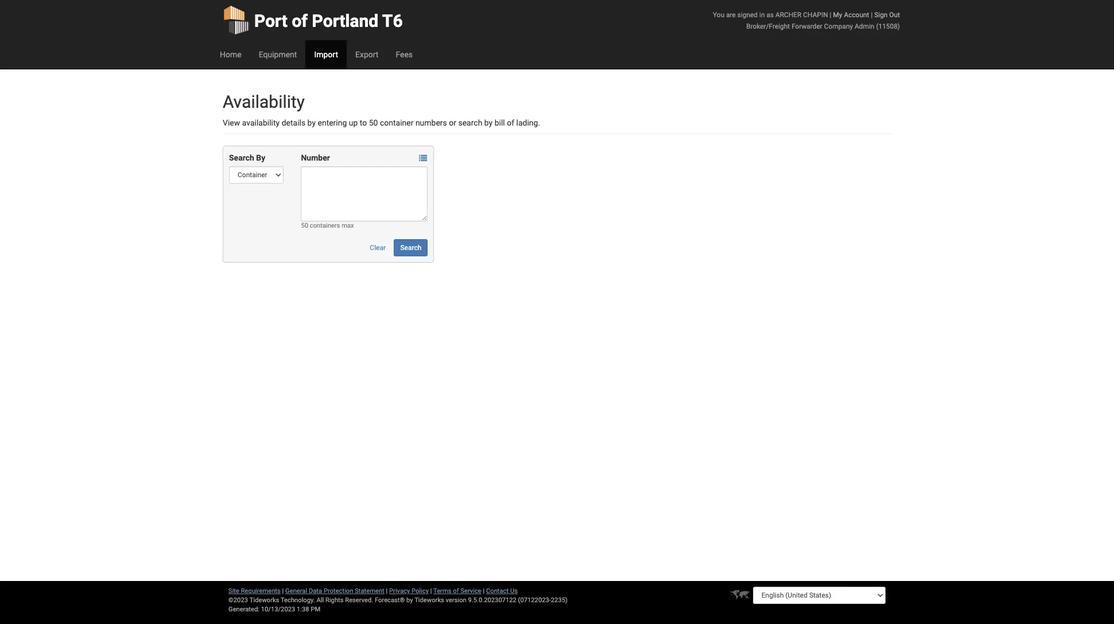 Task type: describe. For each thing, give the bounding box(es) containing it.
site requirements | general data protection statement | privacy policy | terms of service | contact us ©2023 tideworks technology. all rights reserved. forecast® by tideworks version 9.5.0.202307122 (07122023-2235) generated: 10/13/2023 1:38 pm
[[228, 588, 568, 614]]

by
[[256, 153, 265, 162]]

general
[[285, 588, 307, 595]]

2 horizontal spatial by
[[484, 118, 493, 127]]

fees button
[[387, 40, 421, 69]]

requirements
[[241, 588, 281, 595]]

port of portland t6 link
[[223, 0, 403, 40]]

(11508)
[[876, 22, 900, 30]]

portland
[[312, 11, 378, 31]]

contact
[[486, 588, 509, 595]]

home
[[220, 50, 241, 59]]

©2023 tideworks
[[228, 597, 279, 604]]

search
[[458, 118, 482, 127]]

pm
[[311, 606, 320, 614]]

my account link
[[833, 11, 869, 19]]

| left sign
[[871, 11, 873, 19]]

port of portland t6
[[254, 11, 403, 31]]

terms
[[433, 588, 451, 595]]

| up forecast®
[[386, 588, 388, 595]]

search by
[[229, 153, 265, 162]]

bill
[[495, 118, 505, 127]]

view availability details by entering up to 50 container numbers or search by bill of lading.
[[223, 118, 540, 127]]

2235)
[[551, 597, 568, 604]]

account
[[844, 11, 869, 19]]

in
[[759, 11, 765, 19]]

container
[[380, 118, 414, 127]]

| up tideworks
[[430, 588, 432, 595]]

privacy policy link
[[389, 588, 429, 595]]

are
[[726, 11, 736, 19]]

contact us link
[[486, 588, 518, 595]]

50 containers max
[[301, 222, 354, 230]]

company
[[824, 22, 853, 30]]

statement
[[355, 588, 384, 595]]

import button
[[306, 40, 347, 69]]

availability
[[242, 118, 280, 127]]

search for search
[[400, 244, 422, 252]]

search for search by
[[229, 153, 254, 162]]

to
[[360, 118, 367, 127]]

lading.
[[516, 118, 540, 127]]

terms of service link
[[433, 588, 481, 595]]

general data protection statement link
[[285, 588, 384, 595]]

you are signed in as archer chapin | my account | sign out broker/freight forwarder company admin (11508)
[[713, 11, 900, 30]]

chapin
[[803, 11, 828, 19]]

numbers
[[416, 118, 447, 127]]

t6
[[382, 11, 403, 31]]

home button
[[211, 40, 250, 69]]

you
[[713, 11, 725, 19]]

by inside site requirements | general data protection statement | privacy policy | terms of service | contact us ©2023 tideworks technology. all rights reserved. forecast® by tideworks version 9.5.0.202307122 (07122023-2235) generated: 10/13/2023 1:38 pm
[[406, 597, 413, 604]]

1:38
[[297, 606, 309, 614]]

my
[[833, 11, 842, 19]]

equipment button
[[250, 40, 306, 69]]

rights
[[325, 597, 344, 604]]

out
[[889, 11, 900, 19]]

protection
[[324, 588, 353, 595]]

import
[[314, 50, 338, 59]]

(07122023-
[[518, 597, 551, 604]]

export
[[355, 50, 378, 59]]

site
[[228, 588, 239, 595]]



Task type: locate. For each thing, give the bounding box(es) containing it.
2 vertical spatial of
[[453, 588, 459, 595]]

of inside site requirements | general data protection statement | privacy policy | terms of service | contact us ©2023 tideworks technology. all rights reserved. forecast® by tideworks version 9.5.0.202307122 (07122023-2235) generated: 10/13/2023 1:38 pm
[[453, 588, 459, 595]]

1 vertical spatial 50
[[301, 222, 308, 230]]

all
[[317, 597, 324, 604]]

us
[[510, 588, 518, 595]]

by left bill
[[484, 118, 493, 127]]

0 horizontal spatial search
[[229, 153, 254, 162]]

1 horizontal spatial search
[[400, 244, 422, 252]]

search left the by
[[229, 153, 254, 162]]

technology.
[[281, 597, 315, 604]]

by right details
[[307, 118, 316, 127]]

9.5.0.202307122
[[468, 597, 517, 604]]

50 right to
[[369, 118, 378, 127]]

as
[[767, 11, 774, 19]]

1 vertical spatial of
[[507, 118, 514, 127]]

forwarder
[[792, 22, 823, 30]]

policy
[[412, 588, 429, 595]]

fees
[[396, 50, 413, 59]]

export button
[[347, 40, 387, 69]]

show list image
[[419, 155, 427, 163]]

search
[[229, 153, 254, 162], [400, 244, 422, 252]]

sign out link
[[874, 11, 900, 19]]

of right bill
[[507, 118, 514, 127]]

|
[[830, 11, 831, 19], [871, 11, 873, 19], [282, 588, 284, 595], [386, 588, 388, 595], [430, 588, 432, 595], [483, 588, 485, 595]]

clear
[[370, 244, 386, 252]]

reserved.
[[345, 597, 373, 604]]

service
[[461, 588, 481, 595]]

by down the privacy policy link
[[406, 597, 413, 604]]

view
[[223, 118, 240, 127]]

0 vertical spatial search
[[229, 153, 254, 162]]

Number text field
[[301, 166, 428, 222]]

generated:
[[228, 606, 259, 614]]

0 horizontal spatial by
[[307, 118, 316, 127]]

50 left containers
[[301, 222, 308, 230]]

by
[[307, 118, 316, 127], [484, 118, 493, 127], [406, 597, 413, 604]]

archer
[[775, 11, 802, 19]]

signed
[[737, 11, 758, 19]]

up
[[349, 118, 358, 127]]

| left my
[[830, 11, 831, 19]]

search button
[[394, 239, 428, 257]]

version
[[446, 597, 467, 604]]

search right clear button at the left top of the page
[[400, 244, 422, 252]]

1 horizontal spatial 50
[[369, 118, 378, 127]]

site requirements link
[[228, 588, 281, 595]]

privacy
[[389, 588, 410, 595]]

entering
[[318, 118, 347, 127]]

1 horizontal spatial by
[[406, 597, 413, 604]]

broker/freight
[[746, 22, 790, 30]]

data
[[309, 588, 322, 595]]

tideworks
[[415, 597, 444, 604]]

number
[[301, 153, 330, 162]]

availability
[[223, 92, 305, 112]]

forecast®
[[375, 597, 405, 604]]

| left general
[[282, 588, 284, 595]]

details
[[282, 118, 305, 127]]

containers
[[310, 222, 340, 230]]

0 horizontal spatial of
[[292, 11, 308, 31]]

sign
[[874, 11, 888, 19]]

equipment
[[259, 50, 297, 59]]

| up 9.5.0.202307122
[[483, 588, 485, 595]]

of right port
[[292, 11, 308, 31]]

port
[[254, 11, 288, 31]]

50
[[369, 118, 378, 127], [301, 222, 308, 230]]

clear button
[[364, 239, 392, 257]]

max
[[342, 222, 354, 230]]

1 horizontal spatial of
[[453, 588, 459, 595]]

of
[[292, 11, 308, 31], [507, 118, 514, 127], [453, 588, 459, 595]]

10/13/2023
[[261, 606, 295, 614]]

2 horizontal spatial of
[[507, 118, 514, 127]]

1 vertical spatial search
[[400, 244, 422, 252]]

admin
[[855, 22, 874, 30]]

of up version
[[453, 588, 459, 595]]

or
[[449, 118, 456, 127]]

0 vertical spatial 50
[[369, 118, 378, 127]]

search inside button
[[400, 244, 422, 252]]

0 vertical spatial of
[[292, 11, 308, 31]]

0 horizontal spatial 50
[[301, 222, 308, 230]]



Task type: vqa. For each thing, say whether or not it's contained in the screenshot.
the Trans Id TEXT FIELD
no



